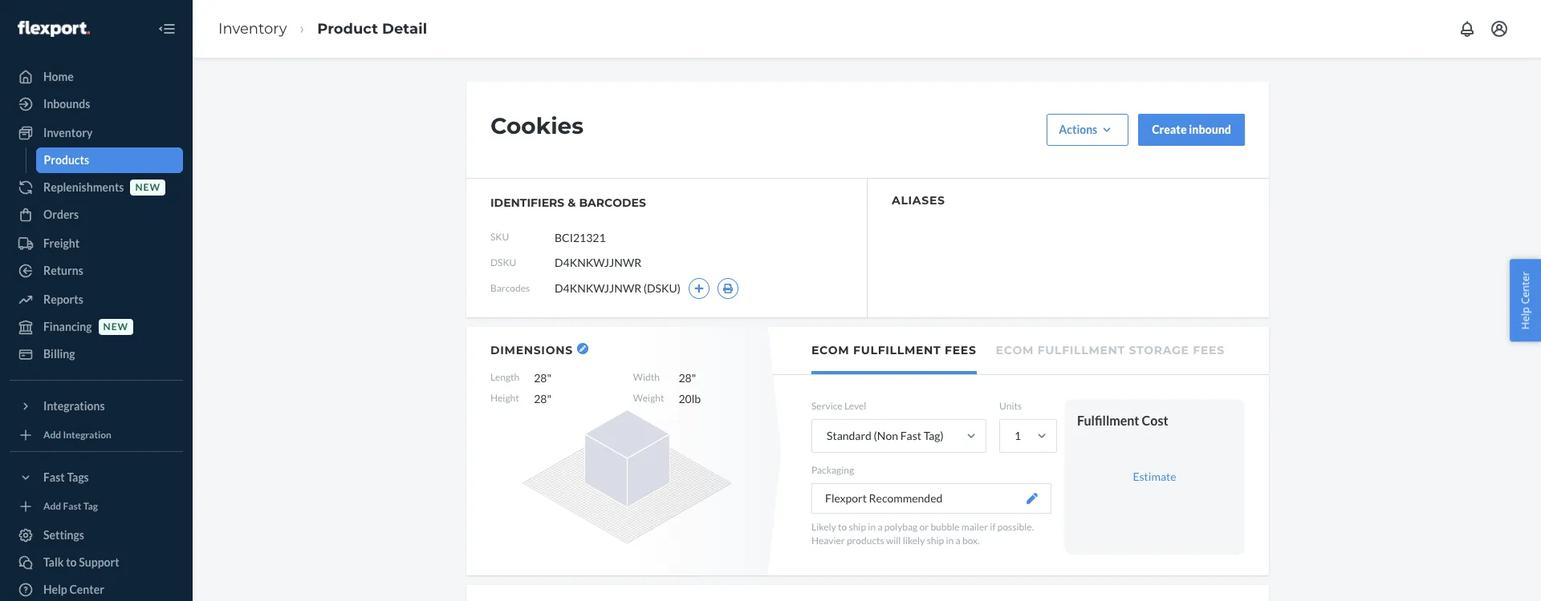Task type: vqa. For each thing, say whether or not it's contained in the screenshot.
"Add" within the Add Integration 'Link'
yes



Task type: describe. For each thing, give the bounding box(es) containing it.
detail
[[382, 20, 427, 37]]

if
[[990, 522, 996, 534]]

help center link
[[10, 578, 183, 602]]

fulfillment for fees
[[853, 344, 941, 358]]

support
[[79, 556, 119, 570]]

financing
[[43, 320, 92, 334]]

d4knkwjjnwr for d4knkwjjnwr
[[555, 256, 641, 270]]

fulfillment left the cost
[[1077, 413, 1139, 429]]

actions
[[1059, 123, 1097, 136]]

returns
[[43, 264, 83, 278]]

cost
[[1142, 413, 1168, 429]]

aliases
[[892, 193, 945, 208]]

help center inside button
[[1518, 272, 1533, 330]]

1 vertical spatial inventory
[[43, 126, 93, 140]]

0 horizontal spatial ship
[[849, 522, 866, 534]]

create
[[1152, 123, 1187, 136]]

settings
[[43, 529, 84, 543]]

bubble
[[931, 522, 960, 534]]

orders link
[[10, 202, 183, 228]]

home link
[[10, 64, 183, 90]]

possible.
[[997, 522, 1034, 534]]

service level
[[811, 401, 866, 413]]

0 horizontal spatial a
[[878, 522, 882, 534]]

box.
[[962, 536, 980, 548]]

identifiers & barcodes
[[490, 196, 646, 210]]

cookies
[[490, 112, 584, 140]]

breadcrumbs navigation
[[205, 5, 440, 52]]

1 horizontal spatial in
[[946, 536, 954, 548]]

ecom fulfillment fees tab
[[811, 327, 976, 375]]

packaging
[[811, 465, 854, 477]]

talk to support
[[43, 556, 119, 570]]

heavier
[[811, 536, 845, 548]]

1 28 " from the top
[[534, 372, 551, 385]]

d4knkwjjnwr (dsku)
[[555, 282, 681, 295]]

1 horizontal spatial a
[[956, 536, 960, 548]]

open notifications image
[[1458, 19, 1477, 39]]

0 horizontal spatial help center
[[43, 584, 104, 597]]

storage
[[1129, 344, 1189, 358]]

identifiers
[[490, 196, 564, 210]]

create inbound
[[1152, 123, 1231, 136]]

help center button
[[1510, 260, 1541, 342]]

fast tags button
[[10, 466, 183, 491]]

likely
[[903, 536, 925, 548]]

ecom fulfillment storage fees tab
[[996, 327, 1225, 372]]

0 vertical spatial inventory link
[[218, 20, 287, 37]]

tag)
[[924, 430, 944, 443]]

integrations
[[43, 400, 105, 413]]

billing link
[[10, 342, 183, 368]]

help inside button
[[1518, 307, 1533, 330]]

close navigation image
[[157, 19, 177, 39]]

reports link
[[10, 287, 183, 313]]

28 inside '28 " height'
[[679, 372, 692, 385]]

dimensions
[[490, 344, 573, 358]]

estimate link
[[1133, 470, 1176, 484]]

settings link
[[10, 523, 183, 549]]

height
[[490, 392, 519, 405]]

1 horizontal spatial ship
[[927, 536, 944, 548]]

0 vertical spatial fast
[[900, 430, 921, 443]]

billing
[[43, 348, 75, 361]]

products link
[[36, 148, 183, 173]]

1 vertical spatial help
[[43, 584, 67, 597]]

replenishments
[[43, 181, 124, 194]]

add fast tag
[[43, 501, 98, 513]]

plus image
[[694, 284, 704, 294]]

" right the height
[[547, 392, 551, 406]]

(dsku)
[[644, 282, 681, 295]]

to for talk
[[66, 556, 77, 570]]

1 fees from the left
[[945, 344, 976, 358]]

integration
[[63, 430, 112, 442]]

sku
[[490, 231, 509, 244]]

to for likely
[[838, 522, 847, 534]]

ecom fulfillment storage fees
[[996, 344, 1225, 358]]

weight
[[633, 392, 664, 405]]

fulfillment for storage
[[1037, 344, 1125, 358]]

add for add fast tag
[[43, 501, 61, 513]]

tags
[[67, 471, 89, 485]]

20 lb
[[679, 392, 701, 406]]

add integration
[[43, 430, 112, 442]]

inbounds link
[[10, 91, 183, 117]]

orders
[[43, 208, 79, 222]]

dsku
[[490, 257, 516, 269]]

inbounds
[[43, 97, 90, 111]]

product detail link
[[317, 20, 427, 37]]

28 down dimensions
[[534, 372, 547, 385]]

length
[[490, 372, 519, 384]]

integrations button
[[10, 394, 183, 420]]



Task type: locate. For each thing, give the bounding box(es) containing it.
product
[[317, 20, 378, 37]]

28 " right the height
[[534, 392, 551, 406]]

1 vertical spatial inventory link
[[10, 120, 183, 146]]

" inside '28 " height'
[[692, 372, 696, 385]]

1 vertical spatial a
[[956, 536, 960, 548]]

&
[[568, 196, 576, 210]]

flexport recommended button
[[811, 484, 1051, 515]]

new
[[135, 182, 160, 194], [103, 321, 128, 333]]

1 d4knkwjjnwr from the top
[[555, 256, 641, 270]]

a left box.
[[956, 536, 960, 548]]

ship down bubble
[[927, 536, 944, 548]]

barcodes
[[579, 196, 646, 210]]

" up "lb"
[[692, 372, 696, 385]]

ecom up service
[[811, 344, 850, 358]]

2 fees from the left
[[1193, 344, 1225, 358]]

2 28 " from the top
[[534, 392, 551, 406]]

estimate
[[1133, 470, 1176, 484]]

0 horizontal spatial in
[[868, 522, 876, 534]]

1 vertical spatial to
[[66, 556, 77, 570]]

inventory
[[218, 20, 287, 37], [43, 126, 93, 140]]

help center
[[1518, 272, 1533, 330], [43, 584, 104, 597]]

in down bubble
[[946, 536, 954, 548]]

products
[[847, 536, 884, 548]]

1
[[1015, 430, 1021, 443]]

0 horizontal spatial help
[[43, 584, 67, 597]]

inventory link
[[218, 20, 287, 37], [10, 120, 183, 146]]

1 vertical spatial ship
[[927, 536, 944, 548]]

freight
[[43, 237, 80, 250]]

lb
[[692, 392, 701, 406]]

likely
[[811, 522, 836, 534]]

pen image
[[1027, 494, 1038, 505]]

ecom for ecom fulfillment fees
[[811, 344, 850, 358]]

add
[[43, 430, 61, 442], [43, 501, 61, 513]]

0 vertical spatial new
[[135, 182, 160, 194]]

1 horizontal spatial fees
[[1193, 344, 1225, 358]]

28 right the height
[[534, 392, 547, 406]]

open account menu image
[[1490, 19, 1509, 39]]

1 horizontal spatial inventory
[[218, 20, 287, 37]]

2 ecom from the left
[[996, 344, 1034, 358]]

a
[[878, 522, 882, 534], [956, 536, 960, 548]]

(non
[[874, 430, 898, 443]]

0 vertical spatial d4knkwjjnwr
[[555, 256, 641, 270]]

fulfillment
[[853, 344, 941, 358], [1037, 344, 1125, 358], [1077, 413, 1139, 429]]

new for replenishments
[[135, 182, 160, 194]]

1 vertical spatial new
[[103, 321, 128, 333]]

add fast tag link
[[10, 498, 183, 517]]

flexport recommended
[[825, 492, 943, 506]]

tab list containing ecom fulfillment fees
[[773, 327, 1269, 376]]

talk to support button
[[10, 551, 183, 576]]

fast
[[900, 430, 921, 443], [43, 471, 65, 485], [63, 501, 81, 513]]

0 horizontal spatial inventory
[[43, 126, 93, 140]]

20
[[679, 392, 692, 406]]

0 vertical spatial a
[[878, 522, 882, 534]]

returns link
[[10, 258, 183, 284]]

to right likely
[[838, 522, 847, 534]]

" down dimensions
[[547, 372, 551, 385]]

tab list
[[773, 327, 1269, 376]]

to inside button
[[66, 556, 77, 570]]

fulfillment cost
[[1077, 413, 1168, 429]]

actions button
[[1047, 114, 1129, 146]]

likely to ship in a polybag or bubble mailer if possible. heavier products will likely ship in a box.
[[811, 522, 1034, 548]]

to inside the likely to ship in a polybag or bubble mailer if possible. heavier products will likely ship in a box.
[[838, 522, 847, 534]]

new for financing
[[103, 321, 128, 333]]

d4knkwjjnwr for d4knkwjjnwr (dsku)
[[555, 282, 641, 295]]

0 vertical spatial to
[[838, 522, 847, 534]]

d4knkwjjnwr
[[555, 256, 641, 270], [555, 282, 641, 295]]

28 " down dimensions
[[534, 372, 551, 385]]

0 horizontal spatial center
[[69, 584, 104, 597]]

polybag
[[884, 522, 918, 534]]

fulfillment up level
[[853, 344, 941, 358]]

fast inside add fast tag link
[[63, 501, 81, 513]]

1 horizontal spatial help
[[1518, 307, 1533, 330]]

1 vertical spatial fast
[[43, 471, 65, 485]]

will
[[886, 536, 901, 548]]

ecom for ecom fulfillment storage fees
[[996, 344, 1034, 358]]

a up products
[[878, 522, 882, 534]]

inventory inside the breadcrumbs navigation
[[218, 20, 287, 37]]

2 add from the top
[[43, 501, 61, 513]]

1 vertical spatial d4knkwjjnwr
[[555, 282, 641, 295]]

add integration link
[[10, 426, 183, 445]]

0 horizontal spatial fees
[[945, 344, 976, 358]]

to
[[838, 522, 847, 534], [66, 556, 77, 570]]

flexport
[[825, 492, 867, 506]]

home
[[43, 70, 74, 83]]

in
[[868, 522, 876, 534], [946, 536, 954, 548]]

1 horizontal spatial to
[[838, 522, 847, 534]]

pencil alt image
[[579, 346, 586, 352]]

1 horizontal spatial ecom
[[996, 344, 1034, 358]]

1 horizontal spatial inventory link
[[218, 20, 287, 37]]

products
[[44, 153, 89, 167]]

1 horizontal spatial new
[[135, 182, 160, 194]]

ship up products
[[849, 522, 866, 534]]

print image
[[722, 284, 734, 294]]

1 add from the top
[[43, 430, 61, 442]]

service
[[811, 401, 842, 413]]

"
[[547, 372, 551, 385], [692, 372, 696, 385], [547, 392, 551, 406]]

mailer
[[961, 522, 988, 534]]

or
[[919, 522, 929, 534]]

fast left tag)
[[900, 430, 921, 443]]

fast tags
[[43, 471, 89, 485]]

2 vertical spatial fast
[[63, 501, 81, 513]]

fulfillment inside ecom fulfillment storage fees tab
[[1037, 344, 1125, 358]]

28 " height
[[490, 372, 696, 405]]

0 vertical spatial ship
[[849, 522, 866, 534]]

1 vertical spatial help center
[[43, 584, 104, 597]]

0 horizontal spatial inventory link
[[10, 120, 183, 146]]

fulfillment left storage
[[1037, 344, 1125, 358]]

0 vertical spatial center
[[1518, 272, 1533, 305]]

standard
[[827, 430, 872, 443]]

level
[[844, 401, 866, 413]]

standard (non fast tag)
[[827, 430, 944, 443]]

add left integration
[[43, 430, 61, 442]]

0 vertical spatial 28 "
[[534, 372, 551, 385]]

flexport logo image
[[18, 21, 90, 37]]

1 horizontal spatial help center
[[1518, 272, 1533, 330]]

fees
[[945, 344, 976, 358], [1193, 344, 1225, 358]]

2 d4knkwjjnwr from the top
[[555, 282, 641, 295]]

add for add integration
[[43, 430, 61, 442]]

fast left tag
[[63, 501, 81, 513]]

new down products link
[[135, 182, 160, 194]]

ecom fulfillment fees
[[811, 344, 976, 358]]

fast inside fast tags dropdown button
[[43, 471, 65, 485]]

1 horizontal spatial center
[[1518, 272, 1533, 305]]

0 vertical spatial add
[[43, 430, 61, 442]]

0 vertical spatial help center
[[1518, 272, 1533, 330]]

d4knkwjjnwr up 'pencil alt' image on the left of the page
[[555, 282, 641, 295]]

fulfillment inside ecom fulfillment fees tab
[[853, 344, 941, 358]]

new down the reports link on the left of page
[[103, 321, 128, 333]]

to right the 'talk'
[[66, 556, 77, 570]]

center inside button
[[1518, 272, 1533, 305]]

1 ecom from the left
[[811, 344, 850, 358]]

fast left tags
[[43, 471, 65, 485]]

talk
[[43, 556, 64, 570]]

0 horizontal spatial to
[[66, 556, 77, 570]]

0 horizontal spatial ecom
[[811, 344, 850, 358]]

None text field
[[555, 222, 674, 253]]

add up settings
[[43, 501, 61, 513]]

28 "
[[534, 372, 551, 385], [534, 392, 551, 406]]

1 vertical spatial add
[[43, 501, 61, 513]]

28 up 20
[[679, 372, 692, 385]]

center
[[1518, 272, 1533, 305], [69, 584, 104, 597]]

0 vertical spatial inventory
[[218, 20, 287, 37]]

d4knkwjjnwr up d4knkwjjnwr (dsku)
[[555, 256, 641, 270]]

0 horizontal spatial new
[[103, 321, 128, 333]]

width
[[633, 372, 660, 384]]

reports
[[43, 293, 83, 307]]

product detail
[[317, 20, 427, 37]]

create inbound button
[[1138, 114, 1245, 146]]

inbound
[[1189, 123, 1231, 136]]

ecom
[[811, 344, 850, 358], [996, 344, 1034, 358]]

0 vertical spatial help
[[1518, 307, 1533, 330]]

help
[[1518, 307, 1533, 330], [43, 584, 67, 597]]

barcodes
[[490, 283, 530, 295]]

in up products
[[868, 522, 876, 534]]

recommended
[[869, 492, 943, 506]]

28
[[534, 372, 547, 385], [679, 372, 692, 385], [534, 392, 547, 406]]

tag
[[83, 501, 98, 513]]

units
[[999, 401, 1022, 413]]

1 vertical spatial center
[[69, 584, 104, 597]]

freight link
[[10, 231, 183, 257]]

1 vertical spatial 28 "
[[534, 392, 551, 406]]

ecom up units
[[996, 344, 1034, 358]]

0 vertical spatial in
[[868, 522, 876, 534]]

1 vertical spatial in
[[946, 536, 954, 548]]



